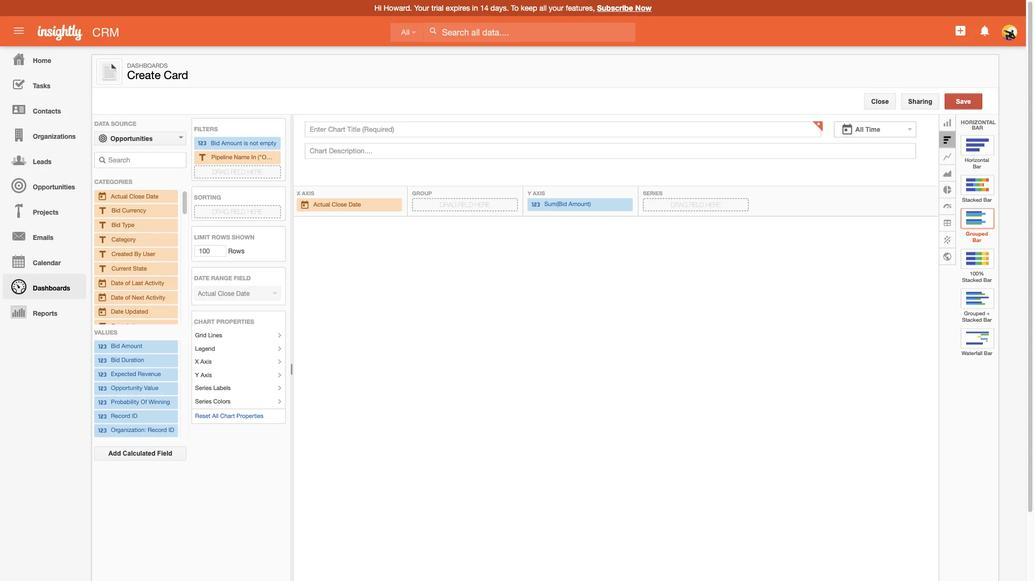 Task type: vqa. For each thing, say whether or not it's contained in the screenshot.
Project related to Added Project 'Marvel Baseball Collaboration'
no



Task type: describe. For each thing, give the bounding box(es) containing it.
add
[[108, 450, 121, 458]]

emails
[[33, 234, 53, 241]]

100%
[[970, 271, 985, 277]]

current state
[[112, 265, 147, 272]]

axis down pipeline")
[[302, 190, 314, 196]]

state
[[133, 265, 147, 272]]

values
[[94, 329, 117, 336]]

series drag field here
[[643, 190, 721, 209]]

pipeline")
[[295, 154, 320, 161]]

Search all data.... text field
[[423, 23, 636, 42]]

colors
[[213, 398, 231, 405]]

group
[[412, 190, 432, 196]]

home
[[33, 57, 51, 64]]

0 vertical spatial rows
[[212, 234, 230, 241]]

1 horizontal spatial x
[[297, 190, 300, 196]]

howard.
[[384, 4, 412, 12]]

date updated
[[111, 308, 148, 315]]

0 vertical spatial y axis
[[528, 190, 547, 196]]

your
[[414, 4, 429, 12]]

description
[[112, 323, 142, 330]]

categories
[[94, 178, 132, 185]]

1 vertical spatial properties
[[236, 413, 264, 420]]

leads link
[[3, 148, 86, 173]]

to
[[511, 4, 519, 12]]

subscribe
[[597, 4, 633, 12]]

2 drag field here from the top
[[213, 208, 262, 215]]

x axis inside rows group
[[195, 359, 212, 366]]

pipeline
[[211, 154, 232, 161]]

contacts
[[33, 107, 61, 115]]

100% stacked bar
[[962, 271, 992, 283]]

organization:
[[111, 427, 146, 434]]

create
[[127, 68, 161, 82]]

actual close date for x axis
[[314, 201, 361, 208]]

series for colors
[[195, 398, 212, 405]]

limit rows shown
[[194, 234, 255, 241]]

0 horizontal spatial opportunities link
[[3, 173, 86, 198]]

card image
[[99, 61, 120, 82]]

bid for bid type
[[112, 221, 120, 228]]

leads
[[33, 158, 52, 165]]

0 vertical spatial record
[[111, 413, 130, 420]]

date for date of next activity
[[111, 294, 123, 301]]

probability of winning link
[[98, 398, 175, 409]]

dashboards link
[[3, 274, 86, 300]]

axis up sum(bid
[[533, 190, 545, 196]]

sharing
[[909, 98, 933, 105]]

1 vertical spatial horizontal
[[965, 157, 990, 163]]

bar inside grouped bar
[[973, 237, 982, 244]]

grouped bar
[[966, 230, 988, 244]]

series for labels
[[195, 385, 212, 392]]

bid for bid currency
[[112, 207, 120, 214]]

dashboards for dashboards create card
[[127, 62, 168, 69]]

1 stacked from the top
[[962, 197, 982, 203]]

activity for date of last activity
[[145, 279, 164, 286]]

save button
[[945, 93, 983, 110]]

current state link
[[98, 263, 175, 275]]

amount for duration
[[122, 343, 142, 350]]

tasks
[[33, 82, 50, 89]]

tasks link
[[3, 72, 86, 97]]

time
[[866, 126, 881, 133]]

probability
[[111, 399, 139, 406]]

Enter Chart Title (Required) text field
[[305, 121, 822, 138]]

trial
[[432, 4, 444, 12]]

date of next activity
[[111, 294, 165, 301]]

bar inside grouped + stacked bar
[[984, 317, 992, 323]]

bid currency link
[[98, 205, 175, 217]]

all inside rows group
[[212, 413, 219, 420]]

sum(bid
[[545, 201, 567, 208]]

grouped for bar
[[966, 230, 988, 237]]

next
[[132, 294, 144, 301]]

organizations
[[33, 133, 76, 140]]

bid for bid amount
[[111, 343, 120, 350]]

+
[[987, 311, 990, 317]]

calculated
[[123, 450, 155, 458]]

close for x axis
[[332, 201, 347, 208]]

1 vertical spatial horizontal bar
[[965, 157, 990, 170]]

of for next
[[125, 294, 130, 301]]

search image
[[99, 157, 106, 164]]

0 vertical spatial id
[[132, 413, 138, 420]]

last
[[132, 279, 143, 286]]

1 drag field here from the top
[[213, 168, 262, 176]]

Search text field
[[94, 152, 186, 168]]

bar right the "waterfall"
[[984, 350, 993, 357]]

drag inside group drag field here
[[440, 201, 457, 209]]

close inside 'button'
[[872, 98, 889, 105]]

y axis inside rows group
[[195, 372, 212, 379]]

grid
[[195, 332, 207, 339]]

("opportunity
[[258, 154, 293, 161]]

expires
[[446, 4, 470, 12]]

features,
[[566, 4, 595, 12]]

created by user
[[112, 250, 155, 257]]

card
[[164, 68, 188, 82]]

projects link
[[3, 198, 86, 224]]

0 vertical spatial horizontal
[[961, 119, 996, 125]]

series colors
[[195, 398, 231, 405]]

date of last activity link
[[98, 278, 175, 289]]

actual close date link for categories
[[98, 191, 175, 202]]

reset
[[195, 413, 210, 420]]

date range field
[[194, 275, 251, 282]]

bid duration link
[[98, 356, 175, 367]]

by
[[134, 250, 141, 257]]

0 vertical spatial y
[[528, 190, 531, 196]]

hi howard. your trial expires in 14 days. to keep all your features, subscribe now
[[375, 4, 652, 12]]

not
[[250, 139, 258, 146]]

of
[[141, 399, 147, 406]]

group drag field here
[[412, 190, 490, 209]]

type
[[122, 221, 135, 228]]

all for all
[[401, 28, 410, 37]]

stacked bar
[[962, 197, 992, 203]]

organization: record id
[[111, 427, 174, 434]]

bar down save button
[[972, 124, 984, 131]]



Task type: locate. For each thing, give the bounding box(es) containing it.
horizontal bar up stacked bar
[[965, 157, 990, 170]]

activity right next
[[146, 294, 165, 301]]

of left next
[[125, 294, 130, 301]]

bid inside bid amount is not empty link
[[211, 139, 220, 146]]

crm
[[92, 25, 119, 39]]

1 vertical spatial actual
[[314, 201, 330, 208]]

amount
[[221, 139, 242, 146], [122, 343, 142, 350]]

in
[[472, 4, 478, 12]]

1 horizontal spatial close
[[332, 201, 347, 208]]

2 of from the top
[[125, 294, 130, 301]]

stacked
[[962, 197, 982, 203], [962, 277, 982, 283], [962, 317, 982, 323]]

stacked inside '100% stacked bar'
[[962, 277, 982, 283]]

navigation
[[0, 46, 86, 325]]

1 vertical spatial chart
[[220, 413, 235, 420]]

2 horizontal spatial close
[[872, 98, 889, 105]]

# number field
[[194, 245, 226, 257]]

bid up the bid type
[[112, 207, 120, 214]]

activity for date of next activity
[[146, 294, 165, 301]]

1 vertical spatial opportunities link
[[3, 173, 86, 198]]

stacked up grouped bar on the right top
[[962, 197, 982, 203]]

rows down shown
[[226, 248, 245, 255]]

now
[[635, 4, 652, 12]]

white image
[[429, 27, 437, 34]]

y inside rows group
[[195, 372, 199, 379]]

0 horizontal spatial id
[[132, 413, 138, 420]]

organization: record id link
[[98, 426, 175, 437]]

navigation containing home
[[0, 46, 86, 325]]

field
[[231, 168, 246, 176], [459, 201, 473, 209], [689, 201, 704, 209], [231, 208, 246, 215], [234, 275, 251, 282], [157, 450, 172, 458]]

actual for categories
[[111, 193, 128, 200]]

date of last activity
[[111, 279, 164, 286]]

x axis down "legend"
[[195, 359, 212, 366]]

bar up stacked bar
[[973, 164, 982, 170]]

category link
[[98, 234, 175, 246]]

grouped left +
[[964, 311, 986, 317]]

field inside group drag field here
[[459, 201, 473, 209]]

0 horizontal spatial x
[[195, 359, 199, 366]]

1 horizontal spatial actual close date link
[[300, 200, 399, 211]]

2 vertical spatial series
[[195, 398, 212, 405]]

horizontal down save button
[[961, 119, 996, 125]]

2 stacked from the top
[[962, 277, 982, 283]]

here inside series drag field here
[[706, 201, 721, 209]]

1 vertical spatial amount
[[122, 343, 142, 350]]

bid amount link
[[98, 342, 175, 353]]

id
[[132, 413, 138, 420], [169, 427, 174, 434]]

all for all time
[[856, 126, 864, 133]]

0 vertical spatial actual close date
[[111, 193, 159, 200]]

category
[[112, 236, 136, 243]]

grouped inside grouped + stacked bar
[[964, 311, 986, 317]]

date for date of last activity
[[111, 279, 123, 286]]

1 horizontal spatial amount
[[221, 139, 242, 146]]

labels
[[213, 385, 231, 392]]

1 horizontal spatial actual close date
[[314, 201, 361, 208]]

0 vertical spatial x axis
[[297, 190, 314, 196]]

limit
[[194, 234, 210, 241]]

dashboards right card image
[[127, 62, 168, 69]]

bar up 100% on the right top
[[973, 237, 982, 244]]

2 vertical spatial close
[[332, 201, 347, 208]]

x down pipeline")
[[297, 190, 300, 196]]

probability of winning
[[111, 399, 170, 406]]

0 vertical spatial opportunities link
[[94, 132, 186, 146]]

waterfall bar
[[962, 350, 993, 357]]

actual close date for categories
[[111, 193, 159, 200]]

activity inside date of last activity link
[[145, 279, 164, 286]]

1 horizontal spatial opportunities link
[[94, 132, 186, 146]]

0 horizontal spatial y
[[195, 372, 199, 379]]

legend
[[195, 345, 215, 352]]

of for last
[[125, 279, 130, 286]]

dashboards
[[127, 62, 168, 69], [33, 284, 70, 292]]

bid up expected
[[111, 357, 120, 364]]

record down record id link
[[148, 427, 167, 434]]

close for categories
[[129, 193, 144, 200]]

bar down +
[[984, 317, 992, 323]]

x
[[297, 190, 300, 196], [195, 359, 199, 366]]

drag field here up shown
[[213, 208, 262, 215]]

1 vertical spatial all
[[856, 126, 864, 133]]

close inside rows group
[[129, 193, 144, 200]]

value
[[144, 385, 158, 392]]

of left last
[[125, 279, 130, 286]]

1 vertical spatial of
[[125, 294, 130, 301]]

grouped down stacked bar
[[966, 230, 988, 237]]

opportunity
[[111, 385, 143, 392]]

chart up grid
[[194, 318, 215, 325]]

bid for bid amount is not empty
[[211, 139, 220, 146]]

all time link
[[834, 121, 917, 138]]

pipeline name in ("opportunity pipeline")
[[211, 154, 320, 161]]

grouped for +
[[964, 311, 986, 317]]

bid down values at the left bottom
[[111, 343, 120, 350]]

close button
[[865, 93, 896, 110]]

drag field here down name
[[213, 168, 262, 176]]

drag field here
[[213, 168, 262, 176], [213, 208, 262, 215]]

1 horizontal spatial x axis
[[297, 190, 314, 196]]

rows up # number field
[[212, 234, 230, 241]]

horizontal bar
[[961, 119, 996, 131], [965, 157, 990, 170]]

0 vertical spatial series
[[643, 190, 663, 196]]

bid for bid duration
[[111, 357, 120, 364]]

horizontal
[[961, 119, 996, 125], [965, 157, 990, 163]]

2 vertical spatial stacked
[[962, 317, 982, 323]]

id down probability of winning link
[[132, 413, 138, 420]]

1 horizontal spatial dashboards
[[127, 62, 168, 69]]

axis up the series labels
[[201, 372, 212, 379]]

amount for name
[[221, 139, 242, 146]]

1 vertical spatial grouped
[[964, 311, 986, 317]]

date for date range field
[[194, 275, 210, 282]]

0 vertical spatial amount
[[221, 139, 242, 146]]

actual down categories
[[111, 193, 128, 200]]

y axis
[[528, 190, 547, 196], [195, 372, 212, 379]]

1 vertical spatial x axis
[[195, 359, 212, 366]]

subscribe now link
[[597, 4, 652, 12]]

pipeline name in ("opportunity pipeline") link
[[197, 152, 320, 163]]

0 horizontal spatial record
[[111, 413, 130, 420]]

all down howard.
[[401, 28, 410, 37]]

field inside series drag field here
[[689, 201, 704, 209]]

bid duration
[[111, 357, 144, 364]]

x inside rows group
[[195, 359, 199, 366]]

record id link
[[98, 412, 175, 423]]

activity inside date of next activity link
[[146, 294, 165, 301]]

bar up grouped bar on the right top
[[984, 197, 992, 203]]

stacked up the "waterfall"
[[962, 317, 982, 323]]

bid inside bid duration link
[[111, 357, 120, 364]]

all
[[401, 28, 410, 37], [856, 126, 864, 133], [212, 413, 219, 420]]

stacked down 100% on the right top
[[962, 277, 982, 283]]

all right reset
[[212, 413, 219, 420]]

2 horizontal spatial all
[[856, 126, 864, 133]]

amount up duration
[[122, 343, 142, 350]]

date of next activity link
[[98, 292, 175, 303]]

dashboards inside dashboards create card
[[127, 62, 168, 69]]

opportunities inside rows group
[[110, 135, 153, 142]]

1 horizontal spatial actual
[[314, 201, 330, 208]]

reports
[[33, 310, 57, 317]]

bar down 100% on the right top
[[984, 277, 992, 283]]

series for drag
[[643, 190, 663, 196]]

bid
[[211, 139, 220, 146], [112, 207, 120, 214], [112, 221, 120, 228], [111, 343, 120, 350], [111, 357, 120, 364]]

here inside group drag field here
[[475, 201, 490, 209]]

y up "sum(bid amount)" link
[[528, 190, 531, 196]]

1 vertical spatial series
[[195, 385, 212, 392]]

dashboards create card
[[127, 62, 188, 82]]

sum(bid amount)
[[545, 201, 591, 208]]

days.
[[491, 4, 509, 12]]

1 vertical spatial actual close date
[[314, 201, 361, 208]]

save
[[956, 98, 971, 105]]

record id
[[111, 413, 138, 420]]

activity
[[145, 279, 164, 286], [146, 294, 165, 301]]

0 vertical spatial grouped
[[966, 230, 988, 237]]

1 of from the top
[[125, 279, 130, 286]]

expected revenue
[[111, 371, 161, 378]]

horizontal up stacked bar
[[965, 157, 990, 163]]

1 vertical spatial opportunities
[[33, 183, 75, 191]]

horizontal bar down save button
[[961, 119, 996, 131]]

1 horizontal spatial id
[[169, 427, 174, 434]]

3 stacked from the top
[[962, 317, 982, 323]]

bar inside '100% stacked bar'
[[984, 277, 992, 283]]

dashboards inside 'link'
[[33, 284, 70, 292]]

field for group drag field here
[[459, 201, 473, 209]]

group
[[294, 113, 1003, 582]]

stacked inside grouped + stacked bar
[[962, 317, 982, 323]]

0 horizontal spatial chart
[[194, 318, 215, 325]]

created
[[112, 250, 133, 257]]

all time
[[856, 126, 881, 133]]

bid currency
[[112, 207, 146, 214]]

calendar
[[33, 259, 61, 267]]

bid type
[[112, 221, 135, 228]]

0 vertical spatial chart
[[194, 318, 215, 325]]

0 vertical spatial horizontal bar
[[961, 119, 996, 131]]

0 vertical spatial opportunities
[[110, 135, 153, 142]]

bid up pipeline
[[211, 139, 220, 146]]

0 vertical spatial properties
[[216, 318, 254, 325]]

group containing all time
[[294, 113, 1003, 582]]

drag
[[213, 168, 229, 176], [440, 201, 457, 209], [671, 201, 688, 209], [213, 208, 229, 215]]

dashboards up reports link
[[33, 284, 70, 292]]

amount left is
[[221, 139, 242, 146]]

1 horizontal spatial y
[[528, 190, 531, 196]]

rows group
[[92, 115, 320, 582]]

dashboards for dashboards
[[33, 284, 70, 292]]

field inside add calculated field link
[[157, 450, 172, 458]]

0 vertical spatial drag field here
[[213, 168, 262, 176]]

0 horizontal spatial x axis
[[195, 359, 212, 366]]

in
[[251, 154, 256, 161]]

date for date updated
[[111, 308, 123, 315]]

0 vertical spatial x
[[297, 190, 300, 196]]

actual inside rows group
[[111, 193, 128, 200]]

projects
[[33, 209, 59, 216]]

bid amount
[[111, 343, 142, 350]]

bid type link
[[98, 220, 175, 231]]

1 vertical spatial stacked
[[962, 277, 982, 283]]

opportunities
[[110, 135, 153, 142], [33, 183, 75, 191]]

1 horizontal spatial opportunities
[[110, 135, 153, 142]]

actual close date link for x axis
[[300, 200, 399, 211]]

opportunities down 'source'
[[110, 135, 153, 142]]

0 horizontal spatial actual
[[111, 193, 128, 200]]

data
[[94, 120, 109, 127]]

expected revenue link
[[98, 370, 175, 381]]

x axis down pipeline")
[[297, 190, 314, 196]]

amount)
[[569, 201, 591, 208]]

drag inside series drag field here
[[671, 201, 688, 209]]

all
[[540, 4, 547, 12]]

winning
[[149, 399, 170, 406]]

updated
[[125, 308, 148, 315]]

record down probability
[[111, 413, 130, 420]]

1 vertical spatial close
[[129, 193, 144, 200]]

bid amount is not empty
[[211, 139, 277, 146]]

0 horizontal spatial actual close date link
[[98, 191, 175, 202]]

1 vertical spatial rows
[[226, 248, 245, 255]]

y axis up sum(bid
[[528, 190, 547, 196]]

field for add calculated field
[[157, 450, 172, 458]]

axis down "legend"
[[200, 359, 212, 366]]

0 horizontal spatial dashboards
[[33, 284, 70, 292]]

1 vertical spatial dashboards
[[33, 284, 70, 292]]

activity right last
[[145, 279, 164, 286]]

sum(bid amount) link
[[531, 200, 630, 210]]

x axis
[[297, 190, 314, 196], [195, 359, 212, 366]]

field for date range field
[[234, 275, 251, 282]]

0 horizontal spatial y axis
[[195, 372, 212, 379]]

notifications image
[[979, 24, 992, 37]]

all left time
[[856, 126, 864, 133]]

name
[[234, 154, 250, 161]]

bid inside bid type link
[[112, 221, 120, 228]]

revenue
[[138, 371, 161, 378]]

keep
[[521, 4, 537, 12]]

1 vertical spatial drag field here
[[213, 208, 262, 215]]

0 vertical spatial stacked
[[962, 197, 982, 203]]

2 vertical spatial all
[[212, 413, 219, 420]]

0 vertical spatial all
[[401, 28, 410, 37]]

opportunity value
[[111, 385, 158, 392]]

actual close date
[[111, 193, 159, 200], [314, 201, 361, 208]]

1 horizontal spatial y axis
[[528, 190, 547, 196]]

x down "legend"
[[195, 359, 199, 366]]

1 vertical spatial y
[[195, 372, 199, 379]]

1 vertical spatial x
[[195, 359, 199, 366]]

bid left type
[[112, 221, 120, 228]]

Chart Description.... text field
[[305, 143, 916, 159]]

1 vertical spatial record
[[148, 427, 167, 434]]

grid lines
[[195, 332, 222, 339]]

duration
[[122, 357, 144, 364]]

0 horizontal spatial amount
[[122, 343, 142, 350]]

0 horizontal spatial close
[[129, 193, 144, 200]]

y axis up the series labels
[[195, 372, 212, 379]]

empty
[[260, 139, 277, 146]]

0 horizontal spatial actual close date
[[111, 193, 159, 200]]

sharing link
[[902, 93, 940, 110]]

0 vertical spatial dashboards
[[127, 62, 168, 69]]

1 vertical spatial activity
[[146, 294, 165, 301]]

rows
[[212, 234, 230, 241], [226, 248, 245, 255]]

actual for x axis
[[314, 201, 330, 208]]

actual down pipeline")
[[314, 201, 330, 208]]

0 vertical spatial activity
[[145, 279, 164, 286]]

opportunities link up search text box on the top left
[[94, 132, 186, 146]]

field for series drag field here
[[689, 201, 704, 209]]

series inside series drag field here
[[643, 190, 663, 196]]

actual close date link
[[98, 191, 175, 202], [300, 200, 399, 211]]

1 vertical spatial id
[[169, 427, 174, 434]]

1 horizontal spatial chart
[[220, 413, 235, 420]]

1 horizontal spatial record
[[148, 427, 167, 434]]

0 horizontal spatial opportunities
[[33, 183, 75, 191]]

chart down colors at the bottom
[[220, 413, 235, 420]]

0 vertical spatial actual
[[111, 193, 128, 200]]

1 vertical spatial y axis
[[195, 372, 212, 379]]

hi
[[375, 4, 382, 12]]

bid inside bid amount link
[[111, 343, 120, 350]]

actual close date inside rows group
[[111, 193, 159, 200]]

1 horizontal spatial all
[[401, 28, 410, 37]]

opportunities link down leads
[[3, 173, 86, 198]]

grouped + stacked bar
[[962, 311, 992, 323]]

home link
[[3, 46, 86, 72]]

opportunities up "projects" link
[[33, 183, 75, 191]]

currency
[[122, 207, 146, 214]]

0 vertical spatial of
[[125, 279, 130, 286]]

id down winning
[[169, 427, 174, 434]]

0 horizontal spatial all
[[212, 413, 219, 420]]

close inside group
[[332, 201, 347, 208]]

y up the series labels
[[195, 372, 199, 379]]

user
[[143, 250, 155, 257]]

0 vertical spatial close
[[872, 98, 889, 105]]



